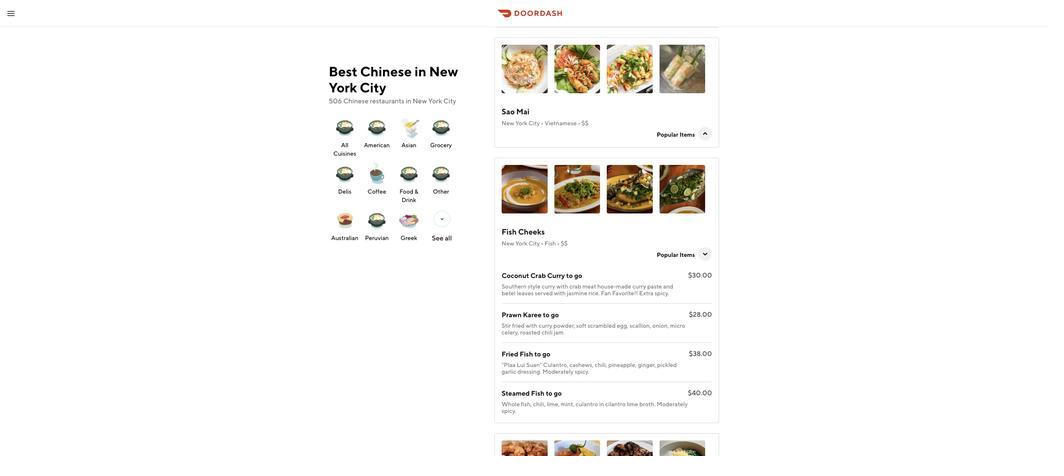 Task type: vqa. For each thing, say whether or not it's contained in the screenshot.
"$51.23"
no



Task type: describe. For each thing, give the bounding box(es) containing it.
lime,
[[547, 401, 560, 408]]

sao
[[502, 107, 515, 116]]

whole
[[502, 401, 520, 408]]

to for steamed
[[546, 390, 553, 398]]

popular items for sao mai
[[657, 131, 696, 138]]

jasmine
[[567, 290, 588, 297]]

steamed
[[502, 390, 530, 398]]

$30.00
[[689, 272, 712, 280]]

see all button
[[426, 205, 459, 243]]

peruvian link
[[363, 205, 392, 243]]

all cuisines link
[[330, 112, 360, 158]]

all
[[445, 235, 452, 243]]

asian link
[[395, 112, 424, 158]]

egg,
[[617, 323, 629, 330]]

city up grocery link
[[444, 97, 457, 105]]

australian link
[[330, 205, 360, 243]]

mai
[[517, 107, 530, 116]]

spicy. inside fried fish to go "plaa lui suan" culantro, cashews, chili, pineapple, ginger, pickled garlic dressing. moderately spicy.
[[575, 369, 590, 376]]

coconut crab curry to go southern style curry with crab meat house-made curry paste and betel leaves served with jasmine rice.  fan favorite!! extra spicy.
[[502, 272, 674, 297]]

curry for with
[[542, 283, 556, 290]]

city up "restaurants"
[[360, 79, 387, 95]]

fish inside steamed fish to go whole fish, chili, lime, mint, culantro in cilantro lime broth. moderately spicy. $40.00
[[531, 390, 545, 398]]

in inside steamed fish to go whole fish, chili, lime, mint, culantro in cilantro lime broth. moderately spicy. $40.00
[[600, 401, 605, 408]]

american link
[[363, 112, 392, 158]]

new inside sao mai new york city • vietnamese • $$
[[502, 120, 515, 127]]

"plaa
[[502, 362, 516, 369]]

sao mai new york city • vietnamese • $$
[[502, 107, 589, 127]]

0 vertical spatial in
[[415, 63, 427, 79]]

1 vertical spatial chinese
[[344, 97, 369, 105]]

celery,
[[502, 330, 519, 336]]

$38.00
[[689, 350, 712, 358]]

• left vietnamese
[[541, 120, 544, 127]]

coconut crab curry to go image
[[502, 165, 548, 214]]

see all
[[432, 235, 452, 243]]

$$ for cheeks
[[561, 240, 568, 247]]

1 vertical spatial in
[[406, 97, 412, 105]]

coconut
[[502, 272, 529, 280]]

to for fried
[[535, 351, 541, 359]]

new inside the fish cheeks new york city • fish • $$
[[502, 240, 515, 247]]

curry
[[548, 272, 565, 280]]

cilantro
[[606, 401, 626, 408]]

mực chiên dòn image
[[607, 45, 653, 93]]

vietnamese
[[545, 120, 577, 127]]

fan
[[601, 290, 611, 297]]

lui
[[517, 362, 525, 369]]

food
[[400, 189, 414, 195]]

garlic
[[502, 369, 517, 376]]

506
[[329, 97, 342, 105]]

fried
[[512, 323, 525, 330]]

• right vietnamese
[[578, 120, 581, 127]]

food & drink
[[400, 189, 419, 204]]

asian
[[402, 142, 417, 149]]

moderately inside fried fish to go "plaa lui suan" culantro, cashews, chili, pineapple, ginger, pickled garlic dressing. moderately spicy.
[[543, 369, 574, 376]]

crab
[[531, 272, 546, 280]]

coffee link
[[363, 158, 392, 205]]

to inside coconut crab curry to go southern style curry with crab meat house-made curry paste and betel leaves served with jasmine rice.  fan favorite!! extra spicy.
[[567, 272, 573, 280]]

spicy. inside steamed fish to go whole fish, chili, lime, mint, culantro in cilantro lime broth. moderately spicy. $40.00
[[502, 408, 517, 415]]

with right 'served'
[[554, 290, 566, 297]]

galbi bbq image
[[607, 441, 653, 457]]

restaurants
[[370, 97, 405, 105]]

delis
[[339, 189, 352, 195]]

karee
[[523, 311, 542, 319]]

all cuisines
[[334, 142, 357, 157]]

scallion,
[[630, 323, 652, 330]]

spicy. inside coconut crab curry to go southern style curry with crab meat house-made curry paste and betel leaves served with jasmine rice.  fan favorite!! extra spicy.
[[655, 290, 670, 297]]

micro
[[671, 323, 686, 330]]

soft
[[577, 323, 587, 330]]

fish down cheeks
[[545, 240, 556, 247]]

prawn karee to go image
[[555, 165, 600, 214]]

american
[[364, 142, 390, 149]]

grocery link
[[427, 112, 456, 158]]

pineapple,
[[609, 362, 637, 369]]

city inside the fish cheeks new york city • fish • $$
[[529, 240, 540, 247]]

popular for fish cheeks
[[657, 252, 679, 259]]

cheeks
[[519, 228, 545, 237]]

ginger,
[[638, 362, 656, 369]]

• down cheeks
[[541, 240, 544, 247]]

&
[[415, 189, 419, 195]]

fish inside fried fish to go "plaa lui suan" culantro, cashews, chili, pineapple, ginger, pickled garlic dressing. moderately spicy.
[[520, 351, 533, 359]]

betel
[[502, 290, 516, 297]]

moderately inside steamed fish to go whole fish, chili, lime, mint, culantro in cilantro lime broth. moderately spicy. $40.00
[[657, 401, 688, 408]]

curry left paste
[[633, 283, 647, 290]]

leaves
[[517, 290, 534, 297]]

$$ for mai
[[582, 120, 589, 127]]

peruvian
[[365, 235, 389, 242]]

greek
[[401, 235, 418, 242]]

cánh gà chiên nước mắm image
[[555, 45, 600, 93]]

and
[[664, 283, 674, 290]]

dressing.
[[518, 369, 542, 376]]

lime
[[627, 401, 639, 408]]

york up grocery link
[[429, 97, 443, 105]]

go for fried
[[543, 351, 551, 359]]

best
[[329, 63, 358, 79]]



Task type: locate. For each thing, give the bounding box(es) containing it.
to for prawn
[[543, 311, 550, 319]]

southern
[[502, 283, 527, 290]]

go inside steamed fish to go whole fish, chili, lime, mint, culantro in cilantro lime broth. moderately spicy. $40.00
[[554, 390, 562, 398]]

0 horizontal spatial spicy.
[[502, 408, 517, 415]]

1 items from the top
[[680, 131, 696, 138]]

1 popular from the top
[[657, 131, 679, 138]]

$$ inside sao mai new york city • vietnamese • $$
[[582, 120, 589, 127]]

$28.00
[[689, 311, 712, 319]]

extra
[[640, 290, 654, 297]]

other
[[433, 189, 450, 195]]

moderately right the suan"
[[543, 369, 574, 376]]

0 vertical spatial chili,
[[595, 362, 608, 369]]

fish up fish, at the bottom of the page
[[531, 390, 545, 398]]

popular items for fish cheeks
[[657, 252, 696, 259]]

to up lime,
[[546, 390, 553, 398]]

stir
[[502, 323, 511, 330]]

1 horizontal spatial chili,
[[595, 362, 608, 369]]

culantro,
[[544, 362, 569, 369]]

city
[[360, 79, 387, 95], [444, 97, 457, 105], [529, 120, 540, 127], [529, 240, 540, 247]]

chinese up "restaurants"
[[361, 63, 412, 79]]

meat
[[583, 283, 597, 290]]

2 horizontal spatial in
[[600, 401, 605, 408]]

0 horizontal spatial moderately
[[543, 369, 574, 376]]

chili
[[542, 330, 553, 336]]

with down curry
[[557, 283, 569, 290]]

spicy.
[[655, 290, 670, 297], [575, 369, 590, 376], [502, 408, 517, 415]]

york down the mai
[[516, 120, 528, 127]]

see
[[432, 235, 444, 243]]

gỏi cuốn image
[[660, 45, 706, 93]]

all
[[342, 142, 349, 149]]

fish up lui
[[520, 351, 533, 359]]

1 horizontal spatial moderately
[[657, 401, 688, 408]]

spicy. left fish, at the bottom of the page
[[502, 408, 517, 415]]

2 vertical spatial spicy.
[[502, 408, 517, 415]]

made
[[617, 283, 632, 290]]

chili, right cashews, in the bottom right of the page
[[595, 362, 608, 369]]

spicy. right "extra"
[[655, 290, 670, 297]]

1 vertical spatial chili,
[[534, 401, 546, 408]]

best chinese in new york city 506 chinese restaurants in new york city
[[329, 63, 459, 105]]

$$ up curry
[[561, 240, 568, 247]]

1 popular items from the top
[[657, 131, 696, 138]]

with
[[557, 283, 569, 290], [554, 290, 566, 297], [526, 323, 538, 330]]

australian
[[332, 235, 359, 242]]

1 horizontal spatial in
[[415, 63, 427, 79]]

to
[[567, 272, 573, 280], [543, 311, 550, 319], [535, 351, 541, 359], [546, 390, 553, 398]]

$$ inside the fish cheeks new york city • fish • $$
[[561, 240, 568, 247]]

style
[[528, 283, 541, 290]]

chili, right fish, at the bottom of the page
[[534, 401, 546, 408]]

curry down curry
[[542, 283, 556, 290]]

mint,
[[561, 401, 575, 408]]

1 vertical spatial moderately
[[657, 401, 688, 408]]

•
[[541, 120, 544, 127], [578, 120, 581, 127], [541, 240, 544, 247], [557, 240, 560, 247]]

prawn karee to go stir fried with curry powder, soft scrambled egg, scallion, onion, micro celery, roasted chili jam $28.00
[[502, 311, 712, 336]]

go up culantro,
[[543, 351, 551, 359]]

• up curry
[[557, 240, 560, 247]]

fish,
[[521, 401, 532, 408]]

steamed fish to go image
[[660, 165, 706, 214]]

greek link
[[395, 205, 424, 243]]

items for fish cheeks
[[680, 252, 696, 259]]

0 vertical spatial $$
[[582, 120, 589, 127]]

go inside coconut crab curry to go southern style curry with crab meat house-made curry paste and betel leaves served with jasmine rice.  fan favorite!! extra spicy.
[[575, 272, 583, 280]]

0 horizontal spatial in
[[406, 97, 412, 105]]

1 horizontal spatial $$
[[582, 120, 589, 127]]

favorite!!
[[613, 290, 638, 297]]

0 horizontal spatial $$
[[561, 240, 568, 247]]

items for sao mai
[[680, 131, 696, 138]]

0 vertical spatial popular
[[657, 131, 679, 138]]

new
[[430, 63, 459, 79], [413, 97, 427, 105], [502, 120, 515, 127], [502, 240, 515, 247]]

york up 506
[[329, 79, 358, 95]]

curry left jam
[[539, 323, 553, 330]]

to inside steamed fish to go whole fish, chili, lime, mint, culantro in cilantro lime broth. moderately spicy. $40.00
[[546, 390, 553, 398]]

suan"
[[527, 362, 542, 369]]

york inside the fish cheeks new york city • fish • $$
[[516, 240, 528, 247]]

chinese right 506
[[344, 97, 369, 105]]

fish left cheeks
[[502, 228, 517, 237]]

fried
[[502, 351, 519, 359]]

coffee
[[368, 189, 387, 195]]

1 vertical spatial popular
[[657, 252, 679, 259]]

york down cheeks
[[516, 240, 528, 247]]

fish cheeks new york city • fish • $$
[[502, 228, 568, 247]]

$40.00
[[688, 390, 712, 398]]

go for steamed
[[554, 390, 562, 398]]

go up crab
[[575, 272, 583, 280]]

city down the mai
[[529, 120, 540, 127]]

house-
[[598, 283, 617, 290]]

broth.
[[640, 401, 656, 408]]

0 vertical spatial chinese
[[361, 63, 412, 79]]

jam
[[554, 330, 564, 336]]

2 items from the top
[[680, 252, 696, 259]]

2 popular from the top
[[657, 252, 679, 259]]

0 vertical spatial moderately
[[543, 369, 574, 376]]

grocery
[[431, 142, 452, 149]]

other link
[[427, 158, 456, 205]]

york inside sao mai new york city • vietnamese • $$
[[516, 120, 528, 127]]

gỏi đu đủ image
[[502, 45, 548, 93]]

2 popular items from the top
[[657, 252, 696, 259]]

delis link
[[330, 158, 360, 205]]

rice.
[[589, 290, 600, 297]]

with down karee
[[526, 323, 538, 330]]

0 vertical spatial items
[[680, 131, 696, 138]]

2 vertical spatial in
[[600, 401, 605, 408]]

fried fish to go "plaa lui suan" culantro, cashews, chili, pineapple, ginger, pickled garlic dressing. moderately spicy.
[[502, 351, 677, 376]]

popular for sao mai
[[657, 131, 679, 138]]

to inside fried fish to go "plaa lui suan" culantro, cashews, chili, pineapple, ginger, pickled garlic dressing. moderately spicy.
[[535, 351, 541, 359]]

spicy. right culantro,
[[575, 369, 590, 376]]

fish
[[502, 228, 517, 237], [545, 240, 556, 247], [520, 351, 533, 359], [531, 390, 545, 398]]

1 horizontal spatial spicy.
[[575, 369, 590, 376]]

pickled
[[658, 362, 677, 369]]

0 horizontal spatial chili,
[[534, 401, 546, 408]]

1 vertical spatial items
[[680, 252, 696, 259]]

go up powder,
[[551, 311, 559, 319]]

cashews,
[[570, 362, 594, 369]]

large kfc image
[[502, 441, 548, 457]]

york
[[329, 79, 358, 95], [429, 97, 443, 105], [516, 120, 528, 127], [516, 240, 528, 247]]

curry for $28.00
[[539, 323, 553, 330]]

$$ right vietnamese
[[582, 120, 589, 127]]

served
[[535, 290, 553, 297]]

in
[[415, 63, 427, 79], [406, 97, 412, 105], [600, 401, 605, 408]]

city inside sao mai new york city • vietnamese • $$
[[529, 120, 540, 127]]

go inside fried fish to go "plaa lui suan" culantro, cashews, chili, pineapple, ginger, pickled garlic dressing. moderately spicy.
[[543, 351, 551, 359]]

1 vertical spatial $$
[[561, 240, 568, 247]]

crab
[[570, 283, 582, 290]]

paste
[[648, 283, 662, 290]]

city down cheeks
[[529, 240, 540, 247]]

moderately
[[543, 369, 574, 376], [657, 401, 688, 408]]

see all region
[[329, 107, 488, 261]]

chinese
[[361, 63, 412, 79], [344, 97, 369, 105]]

food & drink link
[[395, 158, 424, 205]]

to up crab
[[567, 272, 573, 280]]

curry
[[542, 283, 556, 290], [633, 283, 647, 290], [539, 323, 553, 330]]

to right karee
[[543, 311, 550, 319]]

fried fish to go image
[[607, 165, 653, 214]]

go for prawn
[[551, 311, 559, 319]]

drink
[[402, 197, 417, 204]]

go inside prawn karee to go stir fried with curry powder, soft scrambled egg, scallion, onion, micro celery, roasted chili jam $28.00
[[551, 311, 559, 319]]

cuisines
[[334, 150, 357, 157]]

items
[[680, 131, 696, 138], [680, 252, 696, 259]]

curry inside prawn karee to go stir fried with curry powder, soft scrambled egg, scallion, onion, micro celery, roasted chili jam $28.00
[[539, 323, 553, 330]]

0 vertical spatial spicy.
[[655, 290, 670, 297]]

culantro
[[576, 401, 598, 408]]

scrambled
[[588, 323, 616, 330]]

with inside prawn karee to go stir fried with curry powder, soft scrambled egg, scallion, onion, micro celery, roasted chili jam $28.00
[[526, 323, 538, 330]]

2 horizontal spatial spicy.
[[655, 290, 670, 297]]

open menu image
[[6, 8, 16, 18]]

roasted
[[521, 330, 541, 336]]

to inside prawn karee to go stir fried with curry powder, soft scrambled egg, scallion, onion, micro celery, roasted chili jam $28.00
[[543, 311, 550, 319]]

0 vertical spatial popular items
[[657, 131, 696, 138]]

steamed fish to go whole fish, chili, lime, mint, culantro in cilantro lime broth. moderately spicy. $40.00
[[502, 390, 712, 415]]

1 vertical spatial spicy.
[[575, 369, 590, 376]]

go up lime,
[[554, 390, 562, 398]]

$$
[[582, 120, 589, 127], [561, 240, 568, 247]]

to up the suan"
[[535, 351, 541, 359]]

moderately right broth.
[[657, 401, 688, 408]]

1 vertical spatial popular items
[[657, 252, 696, 259]]

chili, inside steamed fish to go whole fish, chili, lime, mint, culantro in cilantro lime broth. moderately spicy. $40.00
[[534, 401, 546, 408]]

chili, inside fried fish to go "plaa lui suan" culantro, cashews, chili, pineapple, ginger, pickled garlic dressing. moderately spicy.
[[595, 362, 608, 369]]

onion,
[[653, 323, 669, 330]]

powder,
[[554, 323, 575, 330]]



